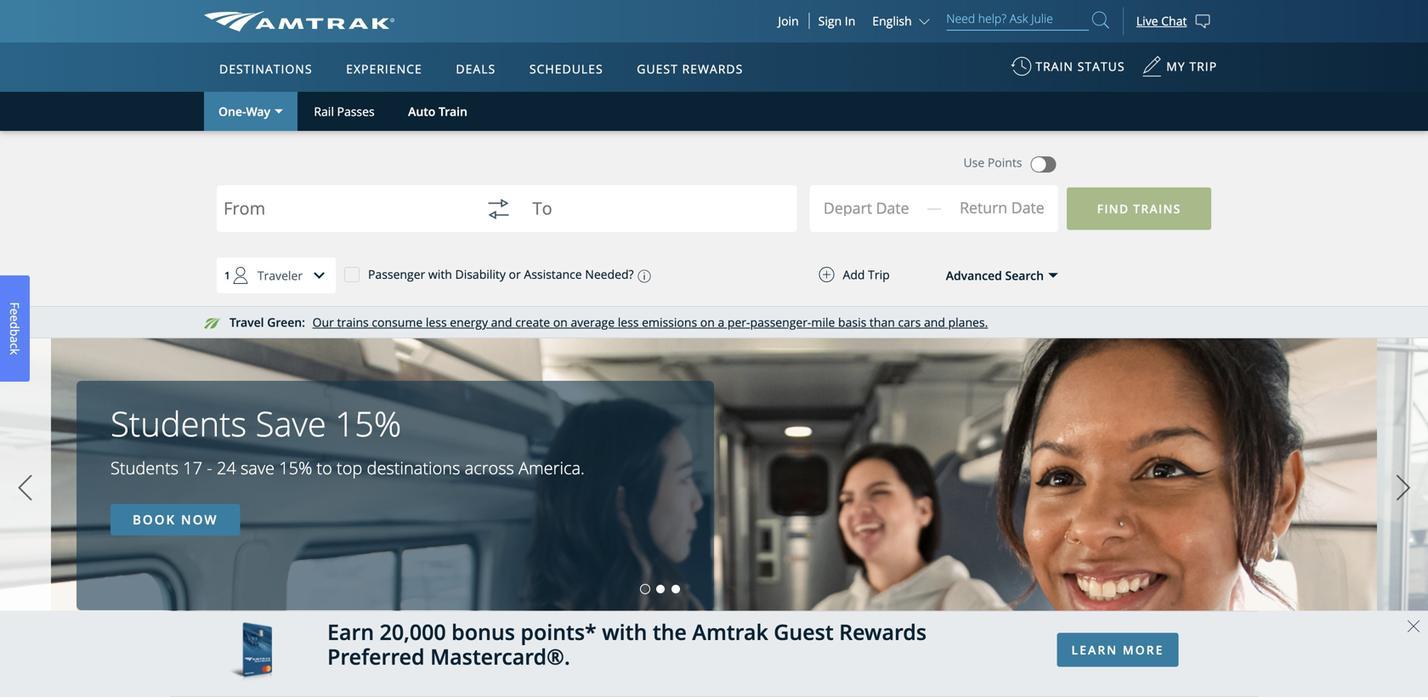 Task type: locate. For each thing, give the bounding box(es) containing it.
regions map image
[[267, 142, 675, 380]]

energy
[[450, 314, 488, 330]]

Please enter your search item search field
[[947, 9, 1089, 31]]

way
[[246, 103, 270, 119]]

application
[[267, 142, 675, 380]]

advanced search
[[946, 267, 1044, 283]]

my trip button
[[1142, 50, 1217, 92]]

my trip
[[1167, 58, 1217, 74]]

book now
[[133, 511, 218, 528]]

schedules link
[[523, 43, 610, 92]]

f e e d b a c k
[[7, 302, 23, 355]]

passes
[[337, 103, 375, 119]]

open image
[[1048, 273, 1058, 278]]

next image
[[1391, 467, 1416, 509]]

0 horizontal spatial 15%
[[279, 456, 312, 480]]

e up d
[[7, 308, 23, 315]]

less left energy
[[426, 314, 447, 330]]

none field "from"
[[224, 189, 464, 244]]

1 vertical spatial 15%
[[279, 456, 312, 480]]

a up k
[[7, 336, 23, 343]]

17
[[183, 456, 202, 480]]

in
[[845, 13, 856, 29]]

students save 15%
[[111, 400, 401, 446]]

15% left to
[[279, 456, 312, 480]]

travel green: our trains consume less energy and create on average less emissions on a per-passenger-mile basis than cars and planes.
[[230, 314, 988, 330]]

students for students 17 - 24 save 15% to top destinations across america.
[[111, 456, 179, 480]]

passenger with disability or assistance needed?
[[368, 266, 634, 282]]

students left 17
[[111, 456, 179, 480]]

f e e d b a c k button
[[0, 275, 30, 382]]

add
[[843, 266, 865, 283]]

1 horizontal spatial less
[[618, 314, 639, 330]]

live chat
[[1137, 13, 1187, 29]]

english
[[873, 13, 912, 29]]

students up 17
[[111, 400, 247, 446]]

traveler
[[257, 267, 303, 283]]

with left the
[[602, 618, 647, 647]]

on left per-
[[700, 314, 715, 330]]

less right average
[[618, 314, 639, 330]]

to
[[317, 456, 332, 480]]

destinations button
[[213, 45, 319, 93]]

15%
[[335, 400, 401, 446], [279, 456, 312, 480]]

mile
[[811, 314, 835, 330]]

auto train
[[408, 103, 467, 119]]

a
[[718, 314, 725, 330], [7, 336, 23, 343]]

0 vertical spatial guest
[[637, 61, 678, 77]]

preferred
[[327, 642, 425, 671]]

0 horizontal spatial guest
[[637, 61, 678, 77]]

2 students from the top
[[111, 456, 179, 480]]

1 horizontal spatial on
[[700, 314, 715, 330]]

2 and from the left
[[924, 314, 945, 330]]

mastercard®.
[[430, 642, 570, 671]]

the
[[653, 618, 687, 647]]

date
[[1011, 197, 1045, 218]]

needed?
[[585, 266, 634, 282]]

train status
[[1036, 58, 1125, 74]]

return date
[[960, 197, 1045, 218]]

0 horizontal spatial a
[[7, 336, 23, 343]]

traveler button
[[217, 258, 337, 293]]

1 vertical spatial a
[[7, 336, 23, 343]]

None field
[[224, 189, 464, 244], [532, 189, 773, 244], [827, 190, 944, 232], [827, 190, 944, 232]]

auto
[[408, 103, 436, 119]]

2 e from the top
[[7, 315, 23, 322]]

0 vertical spatial rewards
[[682, 61, 743, 77]]

1 horizontal spatial a
[[718, 314, 725, 330]]

0 horizontal spatial with
[[428, 266, 452, 282]]

1 horizontal spatial guest
[[774, 618, 834, 647]]

0 vertical spatial 15%
[[335, 400, 401, 446]]

1 vertical spatial rewards
[[839, 618, 927, 647]]

guest
[[637, 61, 678, 77], [774, 618, 834, 647]]

1 vertical spatial students
[[111, 456, 179, 480]]

e
[[7, 308, 23, 315], [7, 315, 23, 322]]

train status link
[[1011, 50, 1125, 92]]

1 horizontal spatial and
[[924, 314, 945, 330]]

deals button
[[449, 45, 503, 93]]

search icon image
[[1092, 8, 1109, 31]]

train
[[1036, 58, 1074, 74]]

or
[[509, 266, 521, 282]]

0 horizontal spatial rewards
[[682, 61, 743, 77]]

0 vertical spatial a
[[718, 314, 725, 330]]

1 horizontal spatial rewards
[[839, 618, 927, 647]]

and left create
[[491, 314, 512, 330]]

1 students from the top
[[111, 400, 247, 446]]

0 horizontal spatial less
[[426, 314, 447, 330]]

banner
[[0, 0, 1428, 393]]

english button
[[873, 13, 934, 29]]

experience
[[346, 61, 422, 77]]

add trip button
[[785, 258, 924, 291]]

one-way button
[[204, 92, 298, 131]]

average
[[571, 314, 615, 330]]

across
[[465, 456, 514, 480]]

e down f
[[7, 315, 23, 322]]

consume
[[372, 314, 423, 330]]

amtrak image
[[204, 11, 395, 31]]

2 less from the left
[[618, 314, 639, 330]]

and right cars
[[924, 314, 945, 330]]

sign in
[[818, 13, 856, 29]]

on right create
[[553, 314, 568, 330]]

guest inside popup button
[[637, 61, 678, 77]]

train
[[439, 103, 467, 119]]

15% up the top
[[335, 400, 401, 446]]

1 and from the left
[[491, 314, 512, 330]]

live
[[1137, 13, 1158, 29]]

choose a slide to display tab list
[[0, 585, 684, 593]]

1 horizontal spatial with
[[602, 618, 647, 647]]

points
[[988, 154, 1022, 170]]

with
[[428, 266, 452, 282], [602, 618, 647, 647]]

plus icon image
[[819, 267, 834, 282]]

book now link
[[111, 504, 240, 536]]

save
[[256, 400, 326, 446]]

on
[[553, 314, 568, 330], [700, 314, 715, 330]]

1 vertical spatial with
[[602, 618, 647, 647]]

guest rewards button
[[630, 45, 750, 93]]

sign
[[818, 13, 842, 29]]

experience button
[[339, 45, 429, 93]]

0 horizontal spatial on
[[553, 314, 568, 330]]

a left per-
[[718, 314, 725, 330]]

0 horizontal spatial and
[[491, 314, 512, 330]]

trains
[[337, 314, 369, 330]]

0 vertical spatial students
[[111, 400, 247, 446]]

destinations
[[219, 61, 312, 77]]

use points
[[964, 154, 1022, 170]]

earn
[[327, 618, 374, 647]]

0 vertical spatial with
[[428, 266, 452, 282]]

and
[[491, 314, 512, 330], [924, 314, 945, 330]]

none field to
[[532, 189, 773, 244]]

rail
[[314, 103, 334, 119]]

switch departure and arrival stations. image
[[478, 189, 519, 230]]

with left disability
[[428, 266, 452, 282]]

save
[[241, 456, 275, 480]]

guest inside the earn 20,000 bonus points* with the amtrak guest rewards preferred mastercard®.
[[774, 618, 834, 647]]

1 vertical spatial guest
[[774, 618, 834, 647]]

travel
[[230, 314, 264, 330]]

c
[[7, 343, 23, 349]]



Task type: vqa. For each thing, say whether or not it's contained in the screenshot.
-
yes



Task type: describe. For each thing, give the bounding box(es) containing it.
d
[[7, 322, 23, 329]]

b
[[7, 329, 23, 336]]

more
[[1123, 642, 1164, 658]]

disability
[[455, 266, 506, 282]]

passenger
[[368, 266, 425, 282]]

passenger image
[[223, 258, 257, 292]]

live chat button
[[1123, 0, 1224, 43]]

learn
[[1072, 642, 1118, 658]]

guest rewards
[[637, 61, 743, 77]]

join button
[[768, 13, 810, 29]]

with inside the earn 20,000 bonus points* with the amtrak guest rewards preferred mastercard®.
[[602, 618, 647, 647]]

emissions
[[642, 314, 697, 330]]

rewards inside the earn 20,000 bonus points* with the amtrak guest rewards preferred mastercard®.
[[839, 618, 927, 647]]

search
[[1005, 267, 1044, 283]]

amtrak guest rewards preferred mastercard image
[[230, 622, 272, 686]]

trip
[[868, 266, 890, 283]]

slide 2 tab
[[656, 585, 665, 593]]

slide 3 tab
[[672, 585, 680, 593]]

amtrak
[[692, 618, 768, 647]]

auto train link
[[391, 92, 485, 131]]

return date button
[[945, 191, 1059, 233]]

To text field
[[532, 199, 773, 223]]

than
[[870, 314, 895, 330]]

schedules
[[530, 61, 603, 77]]

Passenger with Disability or Assistance Needed? checkbox
[[344, 266, 360, 281]]

learn more link
[[1057, 633, 1179, 667]]

one-
[[218, 103, 246, 119]]

f
[[7, 302, 23, 308]]

one-way
[[218, 103, 270, 119]]

return
[[960, 197, 1008, 218]]

banner containing join
[[0, 0, 1428, 393]]

1 on from the left
[[553, 314, 568, 330]]

rail passes button
[[298, 92, 391, 131]]

From text field
[[224, 199, 464, 223]]

2 on from the left
[[700, 314, 715, 330]]

my
[[1167, 58, 1186, 74]]

add trip
[[843, 266, 890, 283]]

planes.
[[948, 314, 988, 330]]

our
[[313, 314, 334, 330]]

rewards inside guest rewards popup button
[[682, 61, 743, 77]]

our trains consume less energy and create on average less emissions on a per-passenger-mile basis than cars and planes. link
[[313, 314, 988, 330]]

now
[[181, 511, 218, 528]]

more information about accessible travel requests. image
[[634, 270, 651, 283]]

points*
[[521, 618, 597, 647]]

join
[[778, 13, 799, 29]]

use
[[964, 154, 985, 170]]

create
[[515, 314, 550, 330]]

click to add the number travelers and discount types image
[[303, 258, 337, 292]]

book
[[133, 511, 176, 528]]

destinations
[[367, 456, 460, 480]]

select caret image
[[275, 109, 283, 114]]

basis
[[838, 314, 867, 330]]

deals
[[456, 61, 496, 77]]

per-
[[728, 314, 750, 330]]

k
[[7, 349, 23, 355]]

previous image
[[12, 467, 38, 509]]

1 e from the top
[[7, 308, 23, 315]]

advanced search button
[[911, 258, 1059, 293]]

1 horizontal spatial 15%
[[335, 400, 401, 446]]

students 17 - 24 save 15% to top destinations across america.
[[111, 456, 585, 480]]

-
[[207, 456, 212, 480]]

america.
[[519, 456, 585, 480]]

learn more
[[1072, 642, 1164, 658]]

top
[[337, 456, 362, 480]]

passenger-
[[750, 314, 811, 330]]

24
[[217, 456, 236, 480]]

trip
[[1190, 58, 1217, 74]]

1 less from the left
[[426, 314, 447, 330]]

slide 1 tab
[[641, 585, 650, 593]]

assistance
[[524, 266, 582, 282]]

a inside button
[[7, 336, 23, 343]]

sign in button
[[818, 13, 856, 29]]

earn 20,000 bonus points* with the amtrak guest rewards preferred mastercard®.
[[327, 618, 927, 671]]

amtrak sustains leaf icon image
[[204, 318, 221, 329]]

advanced
[[946, 267, 1002, 283]]

rail passes
[[314, 103, 375, 119]]

20,000
[[380, 618, 446, 647]]

chat
[[1162, 13, 1187, 29]]

cars
[[898, 314, 921, 330]]

green:
[[267, 314, 305, 330]]

students for students save 15%
[[111, 400, 247, 446]]

bonus
[[452, 618, 515, 647]]

status
[[1078, 58, 1125, 74]]



